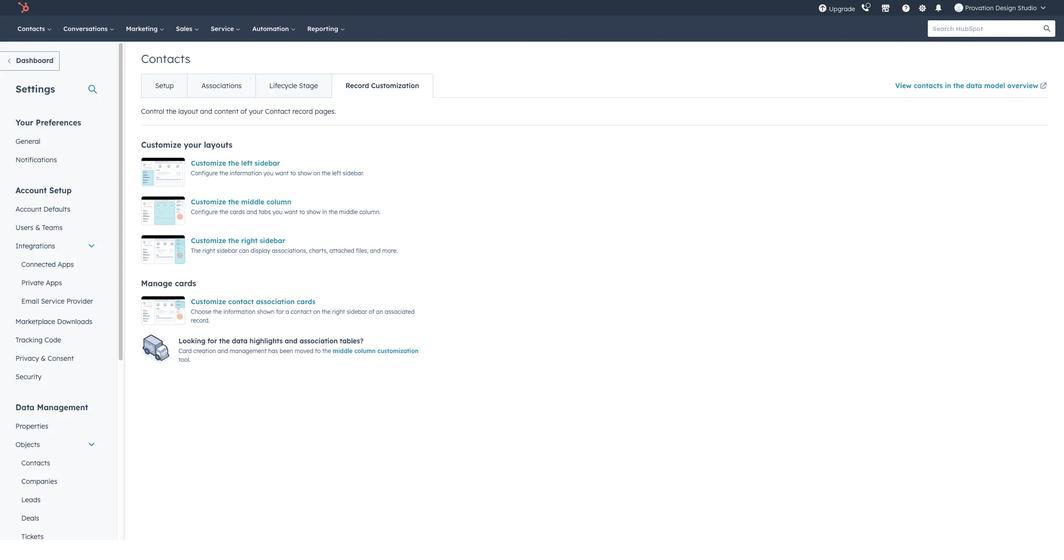Task type: locate. For each thing, give the bounding box(es) containing it.
and up been
[[285, 337, 298, 346]]

1 horizontal spatial of
[[369, 308, 375, 316]]

0 horizontal spatial &
[[35, 224, 40, 232]]

settings image
[[918, 4, 927, 13]]

customize down customize the left sidebar button
[[191, 198, 226, 207]]

menu
[[818, 0, 1053, 16]]

association up shown
[[256, 298, 295, 306]]

leads link
[[10, 491, 101, 510]]

service down the private apps link
[[41, 297, 65, 306]]

private
[[21, 279, 44, 288]]

service inside account setup element
[[41, 297, 65, 306]]

marketplace downloads link
[[10, 313, 101, 331]]

and left tabs
[[247, 208, 257, 216]]

customize inside customize the middle column configure the cards and tabs you want to show in the middle column.
[[191, 198, 226, 207]]

1 horizontal spatial setup
[[155, 81, 174, 90]]

1 vertical spatial on
[[313, 308, 320, 316]]

0 horizontal spatial left
[[241, 159, 252, 168]]

information down customize contact association cards button at left
[[223, 308, 256, 316]]

0 vertical spatial to
[[290, 170, 296, 177]]

column up tabs
[[266, 198, 291, 207]]

data inside looking for the data highlights and association tables? card creation and management has been moved to the middle column customization tool.
[[232, 337, 248, 346]]

control
[[141, 107, 164, 116]]

provider
[[66, 297, 93, 306]]

data management
[[16, 403, 88, 413]]

middle down tables? in the bottom of the page
[[333, 348, 353, 355]]

your preferences element
[[10, 117, 101, 169]]

left up customize the middle column button
[[241, 159, 252, 168]]

configure down customize the middle column button
[[191, 208, 218, 216]]

middle up tabs
[[241, 198, 264, 207]]

left
[[241, 159, 252, 168], [332, 170, 341, 177]]

information for customize your layouts
[[230, 170, 262, 177]]

and right files,
[[370, 247, 381, 255]]

association inside looking for the data highlights and association tables? card creation and management has been moved to the middle column customization tool.
[[300, 337, 338, 346]]

0 horizontal spatial service
[[41, 297, 65, 306]]

show inside customize the middle column configure the cards and tabs you want to show in the middle column.
[[307, 208, 321, 216]]

0 horizontal spatial to
[[290, 170, 296, 177]]

1 vertical spatial contact
[[291, 308, 312, 316]]

you inside customize the middle column configure the cards and tabs you want to show in the middle column.
[[273, 208, 283, 216]]

right
[[241, 237, 258, 245], [202, 247, 215, 255], [332, 308, 345, 316]]

1 vertical spatial left
[[332, 170, 341, 177]]

associations
[[201, 81, 242, 90]]

sidebar.
[[343, 170, 364, 177]]

0 vertical spatial cards
[[230, 208, 245, 216]]

notifications button
[[930, 0, 947, 16]]

layout
[[178, 107, 198, 116]]

1 vertical spatial contacts link
[[10, 454, 101, 473]]

customize up the
[[191, 237, 226, 245]]

sidebar up customize the middle column button
[[255, 159, 280, 168]]

in up "charts,"
[[322, 208, 327, 216]]

2 vertical spatial middle
[[333, 348, 353, 355]]

to right moved
[[315, 348, 321, 355]]

of left an on the left bottom of the page
[[369, 308, 375, 316]]

data
[[966, 81, 982, 90], [232, 337, 248, 346]]

2 vertical spatial cards
[[297, 298, 316, 306]]

account for account setup
[[16, 186, 47, 195]]

record
[[292, 107, 313, 116]]

contacts up "companies"
[[21, 459, 50, 468]]

1 vertical spatial column
[[354, 348, 376, 355]]

want inside customize the middle column configure the cards and tabs you want to show in the middle column.
[[284, 208, 298, 216]]

in
[[945, 81, 951, 90], [322, 208, 327, 216]]

column down tables? in the bottom of the page
[[354, 348, 376, 355]]

& for privacy
[[41, 354, 46, 363]]

on inside customize contact association cards choose the information shown for a contact on the right sidebar of an associated record.
[[313, 308, 320, 316]]

marketing link
[[120, 16, 170, 42]]

1 horizontal spatial cards
[[230, 208, 245, 216]]

1 vertical spatial to
[[299, 208, 305, 216]]

customize contact association cards button
[[191, 296, 316, 308]]

security
[[16, 373, 42, 382]]

1 vertical spatial right
[[202, 247, 215, 255]]

account up "account defaults"
[[16, 186, 47, 195]]

email
[[21, 297, 39, 306]]

customize up choose
[[191, 298, 226, 306]]

setup up defaults on the left of page
[[49, 186, 72, 195]]

contact right a
[[291, 308, 312, 316]]

configure for customize the middle column
[[191, 208, 218, 216]]

2 vertical spatial to
[[315, 348, 321, 355]]

0 vertical spatial contacts
[[17, 25, 47, 32]]

0 vertical spatial you
[[264, 170, 274, 177]]

code
[[44, 336, 61, 345]]

want up customize the middle column configure the cards and tabs you want to show in the middle column. on the left top of page
[[275, 170, 289, 177]]

0 horizontal spatial data
[[232, 337, 248, 346]]

marketplaces image
[[882, 4, 890, 13]]

0 vertical spatial setup
[[155, 81, 174, 90]]

1 vertical spatial in
[[322, 208, 327, 216]]

stage
[[299, 81, 318, 90]]

sales link
[[170, 16, 205, 42]]

0 vertical spatial contacts link
[[12, 16, 58, 42]]

sidebar up display
[[260, 237, 285, 245]]

consent
[[48, 354, 74, 363]]

right up tables? in the bottom of the page
[[332, 308, 345, 316]]

marketplace downloads
[[16, 318, 93, 326]]

teams
[[42, 224, 63, 232]]

0 horizontal spatial setup
[[49, 186, 72, 195]]

contacts link for conversations link at the left top of the page
[[12, 16, 58, 42]]

contact up the highlights
[[228, 298, 254, 306]]

provation design studio
[[965, 4, 1037, 12]]

show inside the customize the left sidebar configure the information you want to show on the left sidebar.
[[298, 170, 312, 177]]

private apps link
[[10, 274, 101, 292]]

1 vertical spatial &
[[41, 354, 46, 363]]

properties
[[16, 422, 48, 431]]

to up customize the right sidebar the right sidebar can display associations, charts, attached files, and more.
[[299, 208, 305, 216]]

0 horizontal spatial contact
[[228, 298, 254, 306]]

cards inside customize contact association cards choose the information shown for a contact on the right sidebar of an associated record.
[[297, 298, 316, 306]]

configure down layouts
[[191, 170, 218, 177]]

information inside the customize the left sidebar configure the information you want to show on the left sidebar.
[[230, 170, 262, 177]]

0 vertical spatial &
[[35, 224, 40, 232]]

navigation
[[141, 74, 433, 98]]

sidebar left an on the left bottom of the page
[[347, 308, 367, 316]]

configure inside the customize the left sidebar configure the information you want to show on the left sidebar.
[[191, 170, 218, 177]]

information down customize the left sidebar button
[[230, 170, 262, 177]]

customize your layouts
[[141, 140, 233, 150]]

customize the middle column configure the cards and tabs you want to show in the middle column.
[[191, 198, 381, 216]]

1 vertical spatial information
[[223, 308, 256, 316]]

on left sidebar.
[[313, 170, 320, 177]]

1 account from the top
[[16, 186, 47, 195]]

show up customize the right sidebar the right sidebar can display associations, charts, attached files, and more.
[[307, 208, 321, 216]]

contacts link for companies link at the bottom of page
[[10, 454, 101, 473]]

general
[[16, 137, 40, 146]]

notifications
[[16, 156, 57, 164]]

customize down control
[[141, 140, 181, 150]]

2 horizontal spatial cards
[[297, 298, 316, 306]]

account defaults link
[[10, 200, 101, 219]]

0 vertical spatial middle
[[241, 198, 264, 207]]

to up customize the middle column configure the cards and tabs you want to show in the middle column. on the left top of page
[[290, 170, 296, 177]]

1 vertical spatial of
[[369, 308, 375, 316]]

data left model
[[966, 81, 982, 90]]

deals link
[[10, 510, 101, 528]]

contacts link down hubspot link
[[12, 16, 58, 42]]

0 vertical spatial right
[[241, 237, 258, 245]]

customize inside the customize the left sidebar configure the information you want to show on the left sidebar.
[[191, 159, 226, 168]]

account
[[16, 186, 47, 195], [16, 205, 42, 214]]

contacts inside data management element
[[21, 459, 50, 468]]

1 vertical spatial data
[[232, 337, 248, 346]]

the inside the view contacts in the data model overview link
[[953, 81, 964, 90]]

0 vertical spatial in
[[945, 81, 951, 90]]

1 vertical spatial service
[[41, 297, 65, 306]]

record.
[[191, 317, 210, 324]]

contacts link up "companies"
[[10, 454, 101, 473]]

& right users at the top of page
[[35, 224, 40, 232]]

highlights
[[250, 337, 283, 346]]

account up users at the top of page
[[16, 205, 42, 214]]

email service provider
[[21, 297, 93, 306]]

on for manage cards
[[313, 308, 320, 316]]

0 vertical spatial association
[[256, 298, 295, 306]]

middle column customization button
[[333, 348, 419, 355]]

users & teams link
[[10, 219, 101, 237]]

1 horizontal spatial data
[[966, 81, 982, 90]]

0 vertical spatial contact
[[228, 298, 254, 306]]

0 vertical spatial want
[[275, 170, 289, 177]]

1 vertical spatial account
[[16, 205, 42, 214]]

0 vertical spatial apps
[[58, 260, 74, 269]]

0 vertical spatial information
[[230, 170, 262, 177]]

1 horizontal spatial service
[[211, 25, 236, 32]]

pages.
[[315, 107, 336, 116]]

0 horizontal spatial cards
[[175, 279, 196, 288]]

privacy & consent
[[16, 354, 74, 363]]

1 horizontal spatial column
[[354, 348, 376, 355]]

0 vertical spatial column
[[266, 198, 291, 207]]

card
[[179, 348, 192, 355]]

on inside the customize the left sidebar configure the information you want to show on the left sidebar.
[[313, 170, 320, 177]]

data up management
[[232, 337, 248, 346]]

1 vertical spatial for
[[208, 337, 217, 346]]

0 horizontal spatial for
[[208, 337, 217, 346]]

2 vertical spatial right
[[332, 308, 345, 316]]

0 vertical spatial on
[[313, 170, 320, 177]]

2 horizontal spatial to
[[315, 348, 321, 355]]

1 configure from the top
[[191, 170, 218, 177]]

and
[[200, 107, 212, 116], [247, 208, 257, 216], [370, 247, 381, 255], [285, 337, 298, 346], [218, 348, 228, 355]]

show
[[298, 170, 312, 177], [307, 208, 321, 216]]

& right privacy
[[41, 354, 46, 363]]

lifecycle
[[269, 81, 297, 90]]

sidebar inside the customize the left sidebar configure the information you want to show on the left sidebar.
[[255, 159, 280, 168]]

files,
[[356, 247, 368, 255]]

1 vertical spatial middle
[[339, 208, 358, 216]]

apps up the private apps link
[[58, 260, 74, 269]]

your left layouts
[[184, 140, 202, 150]]

0 vertical spatial data
[[966, 81, 982, 90]]

you
[[264, 170, 274, 177], [273, 208, 283, 216]]

notifications link
[[10, 151, 101, 169]]

attached
[[330, 247, 354, 255]]

right up can
[[241, 237, 258, 245]]

navigation containing setup
[[141, 74, 433, 98]]

automation link
[[247, 16, 301, 42]]

display
[[251, 247, 270, 255]]

left left sidebar.
[[332, 170, 341, 177]]

0 vertical spatial service
[[211, 25, 236, 32]]

2 on from the top
[[313, 308, 320, 316]]

link opens in a new window image
[[1040, 81, 1047, 93]]

cards inside customize the middle column configure the cards and tabs you want to show in the middle column.
[[230, 208, 245, 216]]

contacts up "setup" link
[[141, 51, 190, 66]]

&
[[35, 224, 40, 232], [41, 354, 46, 363]]

associated
[[385, 308, 415, 316]]

1 vertical spatial setup
[[49, 186, 72, 195]]

middle left column.
[[339, 208, 358, 216]]

configure
[[191, 170, 218, 177], [191, 208, 218, 216]]

1 vertical spatial cards
[[175, 279, 196, 288]]

middle inside looking for the data highlights and association tables? card creation and management has been moved to the middle column customization tool.
[[333, 348, 353, 355]]

association up moved
[[300, 337, 338, 346]]

0 horizontal spatial column
[[266, 198, 291, 207]]

you right tabs
[[273, 208, 283, 216]]

1 vertical spatial your
[[184, 140, 202, 150]]

service right the 'sales' link
[[211, 25, 236, 32]]

data management element
[[10, 402, 101, 541]]

contact
[[265, 107, 291, 116]]

setup link
[[142, 74, 187, 97]]

calling icon image
[[861, 4, 870, 13]]

0 vertical spatial of
[[240, 107, 247, 116]]

0 vertical spatial configure
[[191, 170, 218, 177]]

1 vertical spatial apps
[[46, 279, 62, 288]]

1 vertical spatial association
[[300, 337, 338, 346]]

0 horizontal spatial in
[[322, 208, 327, 216]]

on right a
[[313, 308, 320, 316]]

information
[[230, 170, 262, 177], [223, 308, 256, 316]]

1 horizontal spatial your
[[249, 107, 263, 116]]

customize the left sidebar button
[[191, 158, 280, 169]]

tracking code link
[[10, 331, 101, 350]]

1 vertical spatial show
[[307, 208, 321, 216]]

2 horizontal spatial right
[[332, 308, 345, 316]]

1 horizontal spatial &
[[41, 354, 46, 363]]

0 horizontal spatial association
[[256, 298, 295, 306]]

of right content
[[240, 107, 247, 116]]

1 on from the top
[[313, 170, 320, 177]]

for left a
[[276, 308, 284, 316]]

link opens in a new window image
[[1040, 83, 1047, 90]]

middle
[[241, 198, 264, 207], [339, 208, 358, 216], [333, 348, 353, 355]]

& for users
[[35, 224, 40, 232]]

data
[[16, 403, 35, 413]]

1 vertical spatial you
[[273, 208, 283, 216]]

choose
[[191, 308, 211, 316]]

hubspot link
[[12, 2, 36, 14]]

0 vertical spatial account
[[16, 186, 47, 195]]

1 vertical spatial want
[[284, 208, 298, 216]]

1 horizontal spatial association
[[300, 337, 338, 346]]

to
[[290, 170, 296, 177], [299, 208, 305, 216], [315, 348, 321, 355]]

0 horizontal spatial of
[[240, 107, 247, 116]]

customize down layouts
[[191, 159, 226, 168]]

0 horizontal spatial right
[[202, 247, 215, 255]]

information inside customize contact association cards choose the information shown for a contact on the right sidebar of an associated record.
[[223, 308, 256, 316]]

contacts
[[17, 25, 47, 32], [141, 51, 190, 66], [21, 459, 50, 468]]

service
[[211, 25, 236, 32], [41, 297, 65, 306]]

0 vertical spatial for
[[276, 308, 284, 316]]

management
[[230, 348, 267, 355]]

customize inside customize contact association cards choose the information shown for a contact on the right sidebar of an associated record.
[[191, 298, 226, 306]]

privacy & consent link
[[10, 350, 101, 368]]

your left the contact
[[249, 107, 263, 116]]

1 vertical spatial configure
[[191, 208, 218, 216]]

customize inside customize the right sidebar the right sidebar can display associations, charts, attached files, and more.
[[191, 237, 226, 245]]

Search HubSpot search field
[[928, 20, 1047, 37]]

connected apps
[[21, 260, 74, 269]]

contacts down hubspot link
[[17, 25, 47, 32]]

configure for customize the left sidebar
[[191, 170, 218, 177]]

show up customize the middle column configure the cards and tabs you want to show in the middle column. on the left top of page
[[298, 170, 312, 177]]

connected apps link
[[10, 256, 101, 274]]

for up creation
[[208, 337, 217, 346]]

right right the
[[202, 247, 215, 255]]

want right tabs
[[284, 208, 298, 216]]

to inside customize the middle column configure the cards and tabs you want to show in the middle column.
[[299, 208, 305, 216]]

of inside customize contact association cards choose the information shown for a contact on the right sidebar of an associated record.
[[369, 308, 375, 316]]

apps up email service provider link
[[46, 279, 62, 288]]

james peterson image
[[955, 3, 963, 12]]

in right contacts
[[945, 81, 951, 90]]

view
[[895, 81, 912, 90]]

apps
[[58, 260, 74, 269], [46, 279, 62, 288]]

1 horizontal spatial for
[[276, 308, 284, 316]]

1 horizontal spatial to
[[299, 208, 305, 216]]

you down customize the left sidebar button
[[264, 170, 274, 177]]

column inside customize the middle column configure the cards and tabs you want to show in the middle column.
[[266, 198, 291, 207]]

account defaults
[[16, 205, 70, 214]]

1 horizontal spatial contact
[[291, 308, 312, 316]]

users & teams
[[16, 224, 63, 232]]

hubspot image
[[17, 2, 29, 14]]

2 account from the top
[[16, 205, 42, 214]]

right inside customize contact association cards choose the information shown for a contact on the right sidebar of an associated record.
[[332, 308, 345, 316]]

2 vertical spatial contacts
[[21, 459, 50, 468]]

0 vertical spatial show
[[298, 170, 312, 177]]

setup up control
[[155, 81, 174, 90]]

2 configure from the top
[[191, 208, 218, 216]]

column
[[266, 198, 291, 207], [354, 348, 376, 355]]

configure inside customize the middle column configure the cards and tabs you want to show in the middle column.
[[191, 208, 218, 216]]



Task type: describe. For each thing, give the bounding box(es) containing it.
private apps
[[21, 279, 62, 288]]

view contacts in the data model overview
[[895, 81, 1039, 90]]

and right creation
[[218, 348, 228, 355]]

service link
[[205, 16, 247, 42]]

sales
[[176, 25, 194, 32]]

sidebar down customize the right sidebar button
[[217, 247, 237, 255]]

customization
[[371, 81, 419, 90]]

help button
[[898, 0, 914, 16]]

calling icon button
[[857, 1, 874, 14]]

marketplace
[[16, 318, 55, 326]]

associations,
[[272, 247, 308, 255]]

reporting
[[307, 25, 340, 32]]

and right layout
[[200, 107, 212, 116]]

properties link
[[10, 417, 101, 436]]

and inside customize the middle column configure the cards and tabs you want to show in the middle column.
[[247, 208, 257, 216]]

customize the left sidebar configure the information you want to show on the left sidebar.
[[191, 159, 364, 177]]

on for customize your layouts
[[313, 170, 320, 177]]

objects button
[[10, 436, 101, 454]]

design
[[996, 4, 1016, 12]]

lifecycle stage
[[269, 81, 318, 90]]

account for account defaults
[[16, 205, 42, 214]]

model
[[984, 81, 1005, 90]]

tracking code
[[16, 336, 61, 345]]

upgrade image
[[818, 4, 827, 13]]

management
[[37, 403, 88, 413]]

integrations button
[[10, 237, 101, 256]]

creation
[[193, 348, 216, 355]]

apps for connected apps
[[58, 260, 74, 269]]

privacy
[[16, 354, 39, 363]]

record
[[346, 81, 369, 90]]

associations link
[[187, 74, 255, 97]]

notifications image
[[934, 4, 943, 13]]

menu containing provation design studio
[[818, 0, 1053, 16]]

customize the right sidebar button
[[191, 235, 285, 247]]

dashboard
[[16, 56, 54, 65]]

overview
[[1008, 81, 1039, 90]]

manage
[[141, 279, 172, 288]]

tool.
[[179, 357, 190, 364]]

help image
[[902, 4, 911, 13]]

automation
[[252, 25, 291, 32]]

the inside customize the right sidebar the right sidebar can display associations, charts, attached files, and more.
[[228, 237, 239, 245]]

layouts
[[204, 140, 233, 150]]

studio
[[1018, 4, 1037, 12]]

1 horizontal spatial right
[[241, 237, 258, 245]]

can
[[239, 247, 249, 255]]

customization
[[377, 348, 419, 355]]

settings
[[16, 83, 55, 95]]

email service provider link
[[10, 292, 101, 311]]

in inside customize the middle column configure the cards and tabs you want to show in the middle column.
[[322, 208, 327, 216]]

customize for customize contact association cards choose the information shown for a contact on the right sidebar of an associated record.
[[191, 298, 226, 306]]

preferences
[[36, 118, 81, 128]]

view contacts in the data model overview link
[[895, 75, 1049, 97]]

1 vertical spatial contacts
[[141, 51, 190, 66]]

1 horizontal spatial left
[[332, 170, 341, 177]]

column.
[[359, 208, 381, 216]]

to inside the customize the left sidebar configure the information you want to show on the left sidebar.
[[290, 170, 296, 177]]

lifecycle stage link
[[255, 74, 332, 97]]

tabs
[[259, 208, 271, 216]]

search image
[[1044, 25, 1051, 32]]

information for manage cards
[[223, 308, 256, 316]]

customize for customize the right sidebar the right sidebar can display associations, charts, attached files, and more.
[[191, 237, 226, 245]]

apps for private apps
[[46, 279, 62, 288]]

connected
[[21, 260, 56, 269]]

record customization link
[[332, 74, 433, 97]]

provation design studio button
[[949, 0, 1052, 16]]

0 horizontal spatial your
[[184, 140, 202, 150]]

1 horizontal spatial in
[[945, 81, 951, 90]]

want inside the customize the left sidebar configure the information you want to show on the left sidebar.
[[275, 170, 289, 177]]

defaults
[[43, 205, 70, 214]]

an
[[376, 308, 383, 316]]

customize the middle column button
[[191, 196, 291, 208]]

control the layout and content of your contact record pages.
[[141, 107, 336, 116]]

users
[[16, 224, 33, 232]]

companies
[[21, 478, 57, 486]]

marketing
[[126, 25, 160, 32]]

for inside looking for the data highlights and association tables? card creation and management has been moved to the middle column customization tool.
[[208, 337, 217, 346]]

a
[[286, 308, 289, 316]]

manage cards
[[141, 279, 196, 288]]

security link
[[10, 368, 101, 386]]

contacts
[[914, 81, 943, 90]]

association inside customize contact association cards choose the information shown for a contact on the right sidebar of an associated record.
[[256, 298, 295, 306]]

customize for customize your layouts
[[141, 140, 181, 150]]

conversations link
[[58, 16, 120, 42]]

to inside looking for the data highlights and association tables? card creation and management has been moved to the middle column customization tool.
[[315, 348, 321, 355]]

sidebar inside customize contact association cards choose the information shown for a contact on the right sidebar of an associated record.
[[347, 308, 367, 316]]

the
[[191, 247, 201, 255]]

tables?
[[340, 337, 364, 346]]

you inside the customize the left sidebar configure the information you want to show on the left sidebar.
[[264, 170, 274, 177]]

and inside customize the right sidebar the right sidebar can display associations, charts, attached files, and more.
[[370, 247, 381, 255]]

been
[[280, 348, 293, 355]]

0 vertical spatial your
[[249, 107, 263, 116]]

for inside customize contact association cards choose the information shown for a contact on the right sidebar of an associated record.
[[276, 308, 284, 316]]

leads
[[21, 496, 41, 505]]

customize for customize the left sidebar configure the information you want to show on the left sidebar.
[[191, 159, 226, 168]]

column inside looking for the data highlights and association tables? card creation and management has been moved to the middle column customization tool.
[[354, 348, 376, 355]]

dashboard link
[[0, 51, 60, 71]]

customize for customize the middle column configure the cards and tabs you want to show in the middle column.
[[191, 198, 226, 207]]

conversations
[[63, 25, 109, 32]]

0 vertical spatial left
[[241, 159, 252, 168]]

general link
[[10, 132, 101, 151]]

content
[[214, 107, 239, 116]]

account setup element
[[10, 185, 101, 386]]

shown
[[257, 308, 275, 316]]

settings link
[[916, 3, 929, 13]]

looking for the data highlights and association tables? card creation and management has been moved to the middle column customization tool.
[[179, 337, 419, 364]]

your preferences
[[16, 118, 81, 128]]

customize contact association cards choose the information shown for a contact on the right sidebar of an associated record.
[[191, 298, 415, 324]]



Task type: vqa. For each thing, say whether or not it's contained in the screenshot.


